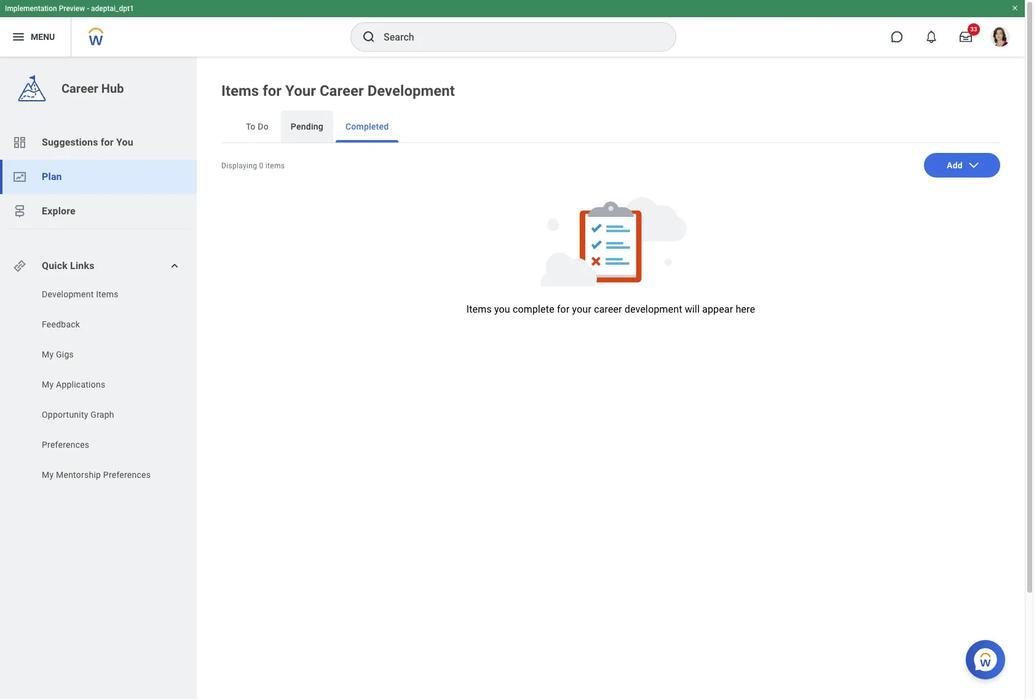 Task type: describe. For each thing, give the bounding box(es) containing it.
suggestions for you link
[[0, 125, 197, 160]]

33
[[971, 26, 978, 33]]

development
[[625, 304, 682, 315]]

opportunity
[[42, 410, 88, 420]]

my applications
[[42, 380, 105, 390]]

your
[[285, 82, 316, 100]]

tab list containing to do
[[221, 111, 1000, 143]]

preview
[[59, 4, 85, 13]]

quick
[[42, 260, 68, 272]]

mentorship
[[56, 470, 101, 480]]

my gigs link
[[41, 349, 167, 361]]

plan
[[42, 171, 62, 183]]

career hub
[[61, 81, 124, 96]]

0
[[259, 162, 264, 170]]

menu
[[31, 32, 55, 42]]

menu banner
[[0, 0, 1025, 57]]

Search Workday  search field
[[384, 23, 651, 50]]

notifications large image
[[925, 31, 938, 43]]

search image
[[362, 30, 376, 44]]

feedback link
[[41, 319, 167, 331]]

justify image
[[11, 30, 26, 44]]

list containing suggestions for you
[[0, 125, 197, 229]]

to do
[[246, 122, 269, 132]]

dashboard image
[[12, 135, 27, 150]]

for for you
[[101, 137, 114, 148]]

inbox large image
[[960, 31, 972, 43]]

pending button
[[281, 111, 333, 143]]

opportunity graph link
[[41, 409, 167, 421]]

explore link
[[0, 194, 197, 229]]

preferences inside my mentorship preferences link
[[103, 470, 151, 480]]

my gigs
[[42, 350, 74, 360]]

items for items you complete for your career development will appear here
[[467, 304, 492, 315]]

gigs
[[56, 350, 74, 360]]

items for items for your career development
[[221, 82, 259, 100]]

appear
[[702, 304, 733, 315]]

timeline milestone image
[[12, 204, 27, 219]]

my for my gigs
[[42, 350, 54, 360]]



Task type: locate. For each thing, give the bounding box(es) containing it.
0 vertical spatial my
[[42, 350, 54, 360]]

development
[[368, 82, 455, 100], [42, 290, 94, 299]]

do
[[258, 122, 269, 132]]

for left 'you'
[[101, 137, 114, 148]]

to do button
[[236, 111, 278, 143]]

1 horizontal spatial for
[[263, 82, 282, 100]]

career
[[61, 81, 98, 96], [320, 82, 364, 100]]

1 vertical spatial my
[[42, 380, 54, 390]]

-
[[87, 4, 89, 13]]

to
[[246, 122, 256, 132]]

hub
[[101, 81, 124, 96]]

applications
[[56, 380, 105, 390]]

2 list from the top
[[0, 288, 197, 485]]

1 horizontal spatial items
[[221, 82, 259, 100]]

3 my from the top
[[42, 470, 54, 480]]

1 vertical spatial development
[[42, 290, 94, 299]]

my down the my gigs
[[42, 380, 54, 390]]

development items
[[42, 290, 118, 299]]

your
[[572, 304, 592, 315]]

items up to
[[221, 82, 259, 100]]

1 horizontal spatial preferences
[[103, 470, 151, 480]]

1 vertical spatial items
[[96, 290, 118, 299]]

1 vertical spatial for
[[101, 137, 114, 148]]

profile logan mcneil image
[[991, 27, 1010, 49]]

displaying 0 items
[[221, 162, 285, 170]]

2 vertical spatial for
[[557, 304, 570, 315]]

2 my from the top
[[42, 380, 54, 390]]

preferences down 'opportunity'
[[42, 440, 89, 450]]

my mentorship preferences link
[[41, 469, 167, 481]]

adeptai_dpt1
[[91, 4, 134, 13]]

pending
[[291, 122, 323, 132]]

you
[[116, 137, 133, 148]]

1 vertical spatial preferences
[[103, 470, 151, 480]]

0 horizontal spatial for
[[101, 137, 114, 148]]

my left gigs
[[42, 350, 54, 360]]

1 horizontal spatial development
[[368, 82, 455, 100]]

0 vertical spatial development
[[368, 82, 455, 100]]

0 horizontal spatial development
[[42, 290, 94, 299]]

development items link
[[41, 288, 167, 301]]

add
[[947, 160, 963, 170]]

quick links element
[[12, 254, 187, 279]]

for left the your
[[557, 304, 570, 315]]

for
[[263, 82, 282, 100], [101, 137, 114, 148], [557, 304, 570, 315]]

for inside list
[[101, 137, 114, 148]]

implementation
[[5, 4, 57, 13]]

list containing development items
[[0, 288, 197, 485]]

career left hub
[[61, 81, 98, 96]]

chevron down image
[[968, 159, 980, 172]]

2 vertical spatial items
[[467, 304, 492, 315]]

items you complete for your career development will appear here
[[467, 304, 755, 315]]

33 button
[[953, 23, 980, 50]]

for for your
[[263, 82, 282, 100]]

plan link
[[0, 160, 197, 194]]

menu button
[[0, 17, 71, 57]]

items for your career development
[[221, 82, 455, 100]]

items left you
[[467, 304, 492, 315]]

1 horizontal spatial career
[[320, 82, 364, 100]]

2 horizontal spatial for
[[557, 304, 570, 315]]

for left your
[[263, 82, 282, 100]]

displaying
[[221, 162, 257, 170]]

add button
[[924, 153, 1000, 178]]

explore
[[42, 205, 76, 217]]

my for my mentorship preferences
[[42, 470, 54, 480]]

career
[[594, 304, 622, 315]]

0 vertical spatial preferences
[[42, 440, 89, 450]]

my for my applications
[[42, 380, 54, 390]]

1 my from the top
[[42, 350, 54, 360]]

will
[[685, 304, 700, 315]]

onboarding home image
[[12, 170, 27, 184]]

list
[[0, 125, 197, 229], [0, 288, 197, 485]]

complete
[[513, 304, 555, 315]]

2 horizontal spatial items
[[467, 304, 492, 315]]

my
[[42, 350, 54, 360], [42, 380, 54, 390], [42, 470, 54, 480]]

graph
[[91, 410, 114, 420]]

link image
[[12, 259, 27, 274]]

my left mentorship on the left of the page
[[42, 470, 54, 480]]

items
[[221, 82, 259, 100], [96, 290, 118, 299], [467, 304, 492, 315]]

0 vertical spatial items
[[221, 82, 259, 100]]

suggestions for you
[[42, 137, 133, 148]]

chevron up small image
[[168, 260, 181, 272]]

development up completed button
[[368, 82, 455, 100]]

implementation preview -   adeptai_dpt1
[[5, 4, 134, 13]]

items down "quick links" element at the top of page
[[96, 290, 118, 299]]

1 list from the top
[[0, 125, 197, 229]]

quick links
[[42, 260, 94, 272]]

close environment banner image
[[1012, 4, 1019, 12]]

my mentorship preferences
[[42, 470, 151, 480]]

here
[[736, 304, 755, 315]]

0 vertical spatial for
[[263, 82, 282, 100]]

links
[[70, 260, 94, 272]]

opportunity graph
[[42, 410, 114, 420]]

0 horizontal spatial career
[[61, 81, 98, 96]]

tab list
[[221, 111, 1000, 143]]

completed button
[[336, 111, 399, 143]]

2 vertical spatial my
[[42, 470, 54, 480]]

0 horizontal spatial preferences
[[42, 440, 89, 450]]

0 horizontal spatial items
[[96, 290, 118, 299]]

preferences link
[[41, 439, 167, 451]]

preferences
[[42, 440, 89, 450], [103, 470, 151, 480]]

suggestions
[[42, 137, 98, 148]]

items
[[266, 162, 285, 170]]

completed
[[346, 122, 389, 132]]

you
[[494, 304, 510, 315]]

my applications link
[[41, 379, 167, 391]]

preferences inside preferences link
[[42, 440, 89, 450]]

1 vertical spatial list
[[0, 288, 197, 485]]

feedback
[[42, 320, 80, 330]]

preferences down preferences link
[[103, 470, 151, 480]]

career right your
[[320, 82, 364, 100]]

0 vertical spatial list
[[0, 125, 197, 229]]

development down quick links
[[42, 290, 94, 299]]



Task type: vqa. For each thing, say whether or not it's contained in the screenshot.
Group
no



